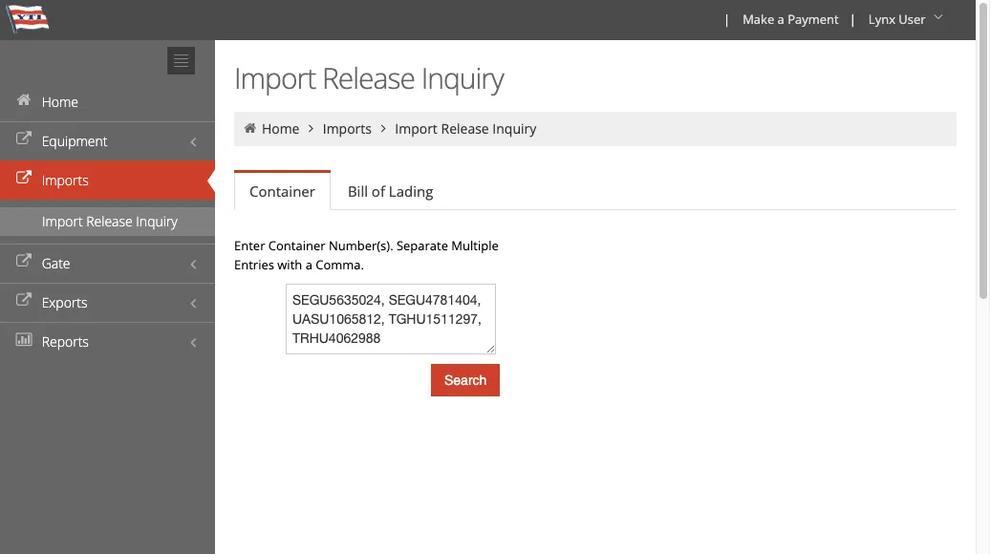 Task type: vqa. For each thing, say whether or not it's contained in the screenshot.
"PASSWORD"
no



Task type: describe. For each thing, give the bounding box(es) containing it.
0 vertical spatial inquiry
[[421, 58, 504, 98]]

user
[[899, 11, 926, 28]]

0 horizontal spatial import release inquiry link
[[0, 208, 215, 236]]

reports
[[42, 333, 89, 351]]

exports
[[42, 294, 88, 312]]

import for the topmost the import release inquiry link
[[395, 120, 438, 138]]

0 vertical spatial import release inquiry link
[[395, 120, 537, 138]]

release for the leftmost the import release inquiry link
[[86, 212, 133, 230]]

0 vertical spatial imports
[[323, 120, 372, 138]]

search
[[445, 373, 487, 388]]

angle down image
[[930, 11, 949, 24]]

external link image for imports
[[14, 172, 33, 186]]

make a payment
[[743, 11, 839, 28]]

equipment
[[42, 132, 108, 150]]

make
[[743, 11, 775, 28]]

gate
[[42, 254, 70, 273]]

1 horizontal spatial release
[[322, 58, 415, 98]]

0 vertical spatial imports link
[[323, 120, 372, 138]]

lynx
[[869, 11, 896, 28]]

1 horizontal spatial import
[[234, 58, 316, 98]]

0 vertical spatial container
[[250, 182, 316, 201]]

multiple
[[452, 237, 499, 254]]

bar chart image
[[14, 334, 33, 347]]

bill of lading link
[[333, 172, 449, 210]]

comma.
[[316, 256, 364, 274]]

0 vertical spatial home
[[42, 93, 78, 111]]

2 | from the left
[[850, 11, 857, 28]]

bill of lading
[[348, 182, 434, 201]]

container inside 'enter container number(s).  separate multiple entries with a comma.'
[[269, 237, 326, 254]]

gate link
[[0, 244, 215, 283]]

0 vertical spatial import release inquiry
[[234, 58, 504, 98]]

payment
[[788, 11, 839, 28]]



Task type: locate. For each thing, give the bounding box(es) containing it.
2 horizontal spatial import
[[395, 120, 438, 138]]

imports link down equipment
[[0, 161, 215, 200]]

2 external link image from the top
[[14, 295, 33, 308]]

entries
[[234, 256, 274, 274]]

import up home icon
[[234, 58, 316, 98]]

1 horizontal spatial imports link
[[323, 120, 372, 138]]

release up angle right image
[[322, 58, 415, 98]]

bill
[[348, 182, 368, 201]]

2 vertical spatial release
[[86, 212, 133, 230]]

1 external link image from the top
[[14, 255, 33, 269]]

of
[[372, 182, 385, 201]]

1 vertical spatial container
[[269, 237, 326, 254]]

import release inquiry right angle right image
[[395, 120, 537, 138]]

0 horizontal spatial home link
[[0, 82, 215, 121]]

import release inquiry up angle right image
[[234, 58, 504, 98]]

home
[[42, 93, 78, 111], [262, 120, 300, 138]]

1 horizontal spatial home link
[[262, 120, 300, 138]]

home right home image
[[42, 93, 78, 111]]

import release inquiry for the topmost the import release inquiry link
[[395, 120, 537, 138]]

0 horizontal spatial release
[[86, 212, 133, 230]]

external link image for gate
[[14, 255, 33, 269]]

release
[[322, 58, 415, 98], [441, 120, 489, 138], [86, 212, 133, 230]]

inquiry for the topmost the import release inquiry link
[[493, 120, 537, 138]]

import
[[234, 58, 316, 98], [395, 120, 438, 138], [42, 212, 83, 230]]

import up gate
[[42, 212, 83, 230]]

import for the leftmost the import release inquiry link
[[42, 212, 83, 230]]

lynx user link
[[861, 0, 955, 40]]

a inside 'enter container number(s).  separate multiple entries with a comma.'
[[306, 256, 313, 274]]

1 vertical spatial imports
[[42, 171, 89, 189]]

0 horizontal spatial import
[[42, 212, 83, 230]]

2 horizontal spatial release
[[441, 120, 489, 138]]

reports link
[[0, 322, 215, 362]]

container
[[250, 182, 316, 201], [269, 237, 326, 254]]

import release inquiry
[[234, 58, 504, 98], [395, 120, 537, 138], [42, 212, 178, 230]]

a right the 'make'
[[778, 11, 785, 28]]

home link up equipment
[[0, 82, 215, 121]]

import release inquiry link right angle right image
[[395, 120, 537, 138]]

equipment link
[[0, 121, 215, 161]]

| left lynx in the top of the page
[[850, 11, 857, 28]]

1 vertical spatial release
[[441, 120, 489, 138]]

separate
[[397, 237, 449, 254]]

external link image
[[14, 255, 33, 269], [14, 295, 33, 308]]

external link image
[[14, 133, 33, 146], [14, 172, 33, 186]]

external link image for equipment
[[14, 133, 33, 146]]

enter
[[234, 237, 265, 254]]

imports
[[323, 120, 372, 138], [42, 171, 89, 189]]

container up with
[[269, 237, 326, 254]]

1 | from the left
[[724, 11, 731, 28]]

external link image inside equipment link
[[14, 133, 33, 146]]

inquiry for the leftmost the import release inquiry link
[[136, 212, 178, 230]]

search button
[[431, 364, 501, 397]]

make a payment link
[[735, 0, 846, 40]]

imports link left angle right image
[[323, 120, 372, 138]]

1 horizontal spatial |
[[850, 11, 857, 28]]

1 external link image from the top
[[14, 133, 33, 146]]

0 vertical spatial external link image
[[14, 255, 33, 269]]

enter container number(s).  separate multiple entries with a comma.
[[234, 237, 499, 274]]

home left angle right icon
[[262, 120, 300, 138]]

1 vertical spatial import release inquiry
[[395, 120, 537, 138]]

release right angle right image
[[441, 120, 489, 138]]

0 horizontal spatial imports link
[[0, 161, 215, 200]]

home image
[[14, 94, 33, 107]]

home image
[[242, 121, 259, 135]]

| left the 'make'
[[724, 11, 731, 28]]

import release inquiry up gate link at the left of the page
[[42, 212, 178, 230]]

2 vertical spatial import
[[42, 212, 83, 230]]

container link
[[234, 173, 331, 210]]

1 vertical spatial home
[[262, 120, 300, 138]]

external link image for exports
[[14, 295, 33, 308]]

1 vertical spatial external link image
[[14, 172, 33, 186]]

1 vertical spatial import release inquiry link
[[0, 208, 215, 236]]

|
[[724, 11, 731, 28], [850, 11, 857, 28]]

release for the topmost the import release inquiry link
[[441, 120, 489, 138]]

inquiry
[[421, 58, 504, 98], [493, 120, 537, 138], [136, 212, 178, 230]]

external link image inside gate link
[[14, 255, 33, 269]]

import release inquiry link
[[395, 120, 537, 138], [0, 208, 215, 236]]

angle right image
[[303, 121, 320, 135]]

None text field
[[286, 284, 496, 355]]

external link image inside exports link
[[14, 295, 33, 308]]

external link image left gate
[[14, 255, 33, 269]]

0 horizontal spatial |
[[724, 11, 731, 28]]

2 vertical spatial inquiry
[[136, 212, 178, 230]]

imports down equipment
[[42, 171, 89, 189]]

imports left angle right image
[[323, 120, 372, 138]]

external link image up bar chart image
[[14, 295, 33, 308]]

0 horizontal spatial a
[[306, 256, 313, 274]]

home link
[[0, 82, 215, 121], [262, 120, 300, 138]]

0 vertical spatial release
[[322, 58, 415, 98]]

0 vertical spatial external link image
[[14, 133, 33, 146]]

1 vertical spatial imports link
[[0, 161, 215, 200]]

import release inquiry for the leftmost the import release inquiry link
[[42, 212, 178, 230]]

import right angle right image
[[395, 120, 438, 138]]

1 vertical spatial inquiry
[[493, 120, 537, 138]]

1 horizontal spatial import release inquiry link
[[395, 120, 537, 138]]

import release inquiry link up gate link at the left of the page
[[0, 208, 215, 236]]

with
[[278, 256, 302, 274]]

0 vertical spatial import
[[234, 58, 316, 98]]

container up enter
[[250, 182, 316, 201]]

1 vertical spatial external link image
[[14, 295, 33, 308]]

1 horizontal spatial imports
[[323, 120, 372, 138]]

lading
[[389, 182, 434, 201]]

release up gate link at the left of the page
[[86, 212, 133, 230]]

1 vertical spatial import
[[395, 120, 438, 138]]

0 horizontal spatial home
[[42, 93, 78, 111]]

1 horizontal spatial a
[[778, 11, 785, 28]]

imports link
[[323, 120, 372, 138], [0, 161, 215, 200]]

0 vertical spatial a
[[778, 11, 785, 28]]

exports link
[[0, 283, 215, 322]]

1 vertical spatial a
[[306, 256, 313, 274]]

lynx user
[[869, 11, 926, 28]]

2 vertical spatial import release inquiry
[[42, 212, 178, 230]]

a right with
[[306, 256, 313, 274]]

1 horizontal spatial home
[[262, 120, 300, 138]]

angle right image
[[375, 121, 392, 135]]

a
[[778, 11, 785, 28], [306, 256, 313, 274]]

2 external link image from the top
[[14, 172, 33, 186]]

0 horizontal spatial imports
[[42, 171, 89, 189]]

home link left angle right icon
[[262, 120, 300, 138]]

number(s).
[[329, 237, 394, 254]]



